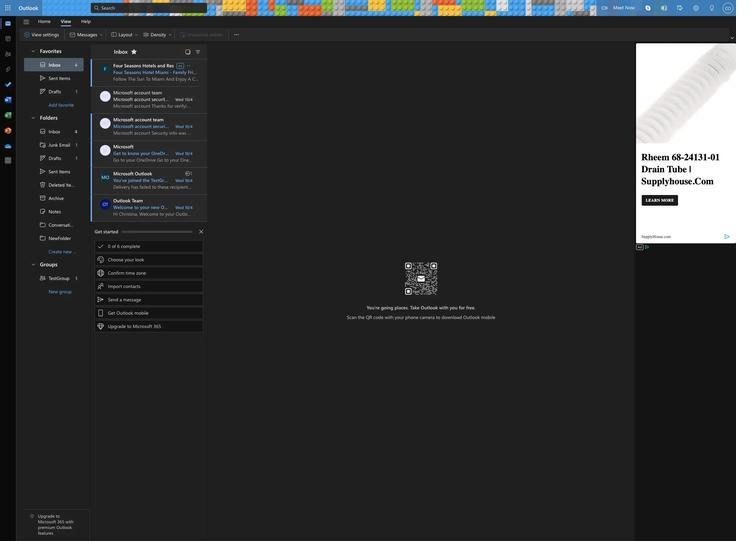 Task type: vqa. For each thing, say whether or not it's contained in the screenshot.


Task type: describe. For each thing, give the bounding box(es) containing it.
features
[[38, 530, 53, 536]]

inbox 
[[114, 48, 137, 55]]

message list no conversations selected list box
[[91, 59, 253, 541]]


[[39, 141, 46, 148]]

microsoft account security info verification
[[113, 96, 201, 102]]

folders
[[40, 114, 58, 121]]

up
[[204, 150, 210, 156]]

outlook banner
[[0, 0, 737, 17]]

f
[[104, 66, 106, 72]]

upgrade for upgrade to microsoft 365
[[108, 323, 126, 330]]

0 of 6 complete
[[108, 243, 140, 250]]

wed 10/4 for outlook.com
[[176, 205, 193, 210]]

 inside favorites tree
[[39, 61, 46, 68]]

application containing outlook
[[0, 0, 737, 541]]

seasons for hotels
[[124, 62, 141, 69]]

m
[[103, 147, 108, 153]]

10/4 for outlook.com
[[185, 205, 193, 210]]

onedrive image
[[5, 143, 11, 150]]

 search field
[[91, 0, 208, 15]]

mt for microsoft account security info was added
[[102, 120, 109, 126]]

upgrade to microsoft 365 with premium outlook features
[[38, 514, 74, 536]]

help
[[81, 18, 91, 24]]

 tree item for 
[[24, 85, 84, 98]]


[[143, 31, 150, 38]]

outlook up you've joined the testgroup group
[[135, 170, 152, 177]]

add favorite tree item
[[24, 98, 84, 111]]


[[69, 31, 76, 38]]

welcome to your new outlook.com account
[[113, 204, 207, 211]]

new
[[49, 288, 58, 295]]

 button
[[129, 46, 139, 57]]

inbox heading
[[105, 44, 139, 59]]

places.
[[395, 304, 409, 311]]

microsoft account team image for microsoft account security info verification
[[100, 91, 111, 102]]

 inside folders tree item
[[31, 115, 36, 120]]

1 hotel from the left
[[143, 69, 154, 75]]

ot
[[102, 201, 108, 208]]

 button
[[689, 0, 705, 17]]

four seasons hotels and resorts
[[113, 62, 182, 69]]

 tree item
[[24, 191, 84, 205]]

going
[[381, 304, 394, 311]]

verification
[[178, 96, 201, 102]]

 inside  density 
[[168, 33, 172, 37]]

 inside groups tree item
[[31, 262, 36, 267]]

1 inside  tree item
[[76, 142, 77, 148]]

add favorite
[[49, 102, 74, 108]]

1 vertical spatial ad
[[639, 245, 643, 250]]

ad inside the message list no conversations selected list box
[[178, 63, 182, 68]]


[[694, 5, 700, 11]]

you're going places. take outlook with you for free. scan the qr code with your phone camera to download outlook mobile
[[347, 304, 496, 320]]

 for  newfolder
[[39, 235, 46, 242]]

 inside tree
[[39, 168, 46, 175]]

 conversation history
[[39, 222, 92, 228]]

info for was
[[171, 123, 179, 129]]

team for was
[[153, 116, 164, 123]]

1 vertical spatial items
[[59, 168, 70, 175]]

microsoft account team for microsoft account security info was added
[[113, 116, 164, 123]]

tree containing 
[[24, 125, 92, 258]]

Select a conversation checkbox
[[100, 145, 113, 156]]


[[195, 49, 202, 55]]

resorts
[[167, 62, 182, 69]]

security for verification
[[152, 96, 168, 102]]

 notes
[[39, 208, 61, 215]]

 for  conversation history
[[39, 222, 46, 228]]

premium features image
[[30, 515, 34, 519]]

your left look
[[125, 257, 134, 263]]

 button
[[641, 0, 657, 16]]

1 horizontal spatial with
[[385, 314, 394, 320]]


[[39, 195, 46, 202]]

back
[[193, 150, 203, 156]]

favorites
[[40, 47, 62, 54]]

word image
[[5, 97, 11, 104]]

to inside you're going places. take outlook with you for free. scan the qr code with your phone camera to download outlook mobile
[[437, 314, 441, 320]]

0 vertical spatial  button
[[230, 28, 244, 41]]


[[131, 48, 137, 55]]

you've joined the testgroup group
[[113, 177, 187, 183]]

with inside 'upgrade to microsoft 365 with premium outlook features'
[[66, 519, 74, 525]]

set your advertising preferences image
[[645, 245, 651, 250]]

home button
[[33, 16, 56, 26]]

1 horizontal spatial mobile
[[238, 150, 253, 156]]

new inside create new folder tree item
[[63, 248, 72, 255]]

hotels
[[143, 62, 156, 69]]

outlook inside 'upgrade to microsoft 365 with premium outlook features'
[[56, 525, 72, 531]]

message list section
[[91, 43, 253, 541]]

microsoft image
[[100, 145, 111, 156]]

group inside the message list no conversations selected list box
[[174, 177, 187, 183]]

microsoft account security info was added
[[113, 123, 203, 129]]

pc
[[222, 150, 227, 156]]

know
[[128, 150, 139, 156]]

outlook inside banner
[[19, 4, 38, 11]]

 inside favorites tree
[[39, 75, 46, 81]]

message
[[123, 297, 141, 303]]

items inside  deleted items
[[66, 182, 77, 188]]


[[39, 208, 46, 215]]

mo
[[101, 174, 109, 180]]

drafts for 
[[49, 88, 61, 95]]

group inside new group tree item
[[59, 288, 72, 295]]

free.
[[467, 304, 476, 311]]

left-rail-appbar navigation
[[1, 16, 15, 154]]

favorites tree
[[24, 42, 84, 111]]

files image
[[5, 66, 11, 73]]

your right up at the left top of the page
[[211, 150, 221, 156]]

meet now
[[614, 4, 636, 11]]

outlook down free. on the bottom of the page
[[464, 314, 480, 320]]

your right the know
[[141, 150, 150, 156]]

1 inside  tree item
[[76, 275, 77, 281]]

 sent items inside favorites tree
[[39, 75, 70, 81]]

info for verification
[[169, 96, 177, 102]]

 button for groups
[[27, 258, 39, 271]]

more apps image
[[5, 157, 11, 164]]

microsoft account team for microsoft account security info verification
[[113, 89, 162, 96]]

add
[[49, 102, 57, 108]]


[[185, 170, 192, 177]]

testgroup inside  testgroup
[[49, 275, 70, 281]]

to for upgrade to microsoft 365
[[127, 323, 132, 330]]

wed 10/4 for verification
[[176, 97, 193, 102]]

how
[[176, 150, 186, 156]]

 drafts for 
[[39, 88, 61, 95]]

co image
[[724, 3, 734, 13]]

notes
[[49, 208, 61, 215]]

new group tree item
[[24, 285, 84, 298]]

microsoft inside 'upgrade to microsoft 365 with premium outlook features'
[[38, 519, 56, 525]]

 tree item
[[24, 205, 84, 218]]


[[97, 310, 104, 317]]


[[662, 5, 668, 11]]

you
[[450, 304, 458, 311]]

your down team
[[140, 204, 150, 211]]

wed for verification
[[176, 97, 184, 102]]

favorite
[[58, 102, 74, 108]]

 tree item
[[24, 178, 84, 191]]

drafts for 
[[49, 155, 61, 161]]

groups
[[40, 261, 58, 268]]

code
[[374, 314, 384, 320]]


[[200, 230, 204, 234]]

onedrive
[[152, 150, 171, 156]]

complete
[[121, 243, 140, 250]]

calendar image
[[5, 36, 11, 42]]

to for upgrade to microsoft 365 with premium outlook features
[[56, 514, 60, 519]]

welcome
[[113, 204, 133, 211]]

outlook team image
[[100, 199, 111, 210]]

1  tree item from the top
[[24, 58, 84, 71]]

wed for onedrive
[[176, 151, 184, 156]]

groups tree item
[[24, 258, 84, 272]]

scan
[[347, 314, 357, 320]]

1 vertical spatial and
[[229, 150, 237, 156]]

outlook team
[[113, 197, 143, 204]]

conversation
[[49, 222, 76, 228]]

security for was
[[153, 123, 170, 129]]

 button for favorites
[[27, 45, 39, 57]]

take
[[411, 304, 420, 311]]

joined
[[128, 177, 142, 183]]

365 for upgrade to microsoft 365
[[154, 323, 161, 330]]

folders tree item
[[24, 111, 84, 125]]

choose your look
[[108, 257, 144, 263]]



Task type: locate. For each thing, give the bounding box(es) containing it.
0 vertical spatial get
[[113, 150, 121, 156]]

1 vertical spatial upgrade
[[38, 514, 55, 519]]

get for get outlook mobile
[[108, 310, 115, 316]]

layout
[[119, 31, 133, 38]]

10/4 for verification
[[185, 97, 193, 102]]

get outlook mobile
[[108, 310, 149, 316]]

0
[[108, 243, 111, 250]]

drafts inside favorites tree
[[49, 88, 61, 95]]

 down favorites at the left
[[39, 75, 46, 81]]

1 vertical spatial with
[[385, 314, 394, 320]]

3 wed from the top
[[176, 151, 184, 156]]

1 vertical spatial drafts
[[49, 155, 61, 161]]

wed 10/4 for was
[[176, 124, 193, 129]]

with
[[440, 304, 449, 311], [385, 314, 394, 320], [66, 519, 74, 525]]

upgrade
[[108, 323, 126, 330], [38, 514, 55, 519]]

view up 
[[61, 18, 71, 24]]

to inside 'upgrade to microsoft 365 with premium outlook features'
[[56, 514, 60, 519]]

1 vertical spatial new
[[63, 248, 72, 255]]

1 vertical spatial seasons
[[124, 69, 141, 75]]

1 horizontal spatial group
[[174, 177, 187, 183]]

1 select a conversation checkbox from the top
[[100, 118, 113, 129]]

 tree item
[[24, 138, 84, 151]]

2  button from the top
[[27, 111, 39, 124]]

wed 10/4 for group
[[176, 178, 193, 183]]

of
[[112, 243, 116, 250]]

0 vertical spatial view
[[61, 18, 71, 24]]

the left qr
[[358, 314, 365, 320]]

layout group
[[107, 28, 173, 40]]

 button
[[657, 0, 673, 17]]

Select a conversation checkbox
[[100, 91, 113, 102]]

 tree item down junk
[[24, 151, 84, 165]]

microsoft account team image down four seasons hotels and resorts image
[[100, 91, 111, 102]]

1  from the top
[[39, 75, 46, 81]]

 deleted items
[[39, 181, 77, 188]]

select a conversation checkbox up 'ot'
[[100, 172, 113, 183]]

2 vertical spatial with
[[66, 519, 74, 525]]

outlook link
[[19, 0, 38, 16]]

get right 
[[108, 310, 115, 316]]

0 vertical spatial  tree item
[[24, 71, 84, 85]]

 button left 'groups'
[[27, 258, 39, 271]]

testgroup right joined
[[151, 177, 173, 183]]


[[39, 181, 46, 188]]

1 4 from the top
[[75, 62, 77, 68]]

security
[[152, 96, 168, 102], [153, 123, 170, 129]]

365 inside the message list no conversations selected list box
[[154, 323, 161, 330]]

four right f
[[113, 62, 123, 69]]

items up "favorite"
[[59, 75, 70, 81]]

10/4
[[185, 97, 193, 102], [185, 124, 193, 129], [185, 151, 193, 156], [185, 178, 193, 183], [185, 205, 193, 210]]


[[603, 5, 608, 11]]

0 vertical spatial new
[[151, 204, 160, 211]]

 sent items down favorites tree item
[[39, 75, 70, 81]]

2  tree item from the top
[[24, 232, 84, 245]]

1 wed 10/4 from the top
[[176, 97, 193, 102]]

microsoft account team up microsoft account security info was added
[[113, 116, 164, 123]]

get for get started
[[95, 229, 102, 235]]

0 vertical spatial microsoft account team image
[[100, 91, 111, 102]]

 tree item for 
[[24, 151, 84, 165]]

5 wed from the top
[[176, 205, 184, 210]]

10/4 for onedrive
[[185, 151, 193, 156]]

1 horizontal spatial testgroup
[[151, 177, 173, 183]]

group down the how
[[174, 177, 187, 183]]

inbox inside inbox 
[[114, 48, 128, 55]]

wed for outlook.com
[[176, 205, 184, 210]]

2 microsoft account team image from the top
[[100, 118, 111, 129]]


[[39, 61, 46, 68], [39, 128, 46, 135]]

1 vertical spatial  inbox
[[39, 128, 60, 135]]

 left  at the left top
[[99, 33, 103, 37]]

upgrade inside the message list no conversations selected list box
[[108, 323, 126, 330]]

to right the how
[[187, 150, 192, 156]]

 tree item
[[24, 58, 84, 71], [24, 125, 84, 138]]

testgroup up new group
[[49, 275, 70, 281]]

 tree item up 'deleted'
[[24, 165, 84, 178]]

select a conversation checkbox containing mo
[[100, 172, 113, 183]]

 left the ""
[[135, 33, 139, 37]]

get to know your onedrive – how to back up your pc and mobile
[[113, 150, 253, 156]]

1 wed from the top
[[176, 97, 184, 102]]

1  tree item from the top
[[24, 71, 84, 85]]

2 vertical spatial inbox
[[49, 128, 60, 135]]

 button
[[230, 28, 244, 41], [186, 62, 192, 69]]

1 drafts from the top
[[49, 88, 61, 95]]

10/4 for was
[[185, 124, 193, 129]]

0 vertical spatial group
[[174, 177, 187, 183]]

2 seasons from the top
[[124, 69, 141, 75]]

phone
[[406, 314, 419, 320]]

security up microsoft account security info was added
[[152, 96, 168, 102]]

1 right email
[[76, 142, 77, 148]]

2 select a conversation checkbox from the top
[[100, 172, 113, 183]]

 inside  layout 
[[135, 33, 139, 37]]

0 horizontal spatial the
[[143, 177, 150, 183]]

5 wed 10/4 from the top
[[176, 205, 193, 210]]

1 down  tree item
[[76, 155, 77, 161]]

 inside the message list no conversations selected list box
[[186, 63, 191, 68]]

2  tree item from the top
[[24, 165, 84, 178]]

1 1 from the top
[[76, 88, 77, 95]]

seasons down four seasons hotels and resorts
[[124, 69, 141, 75]]

 messages 
[[69, 31, 103, 38]]

2 1 from the top
[[76, 142, 77, 148]]

new left outlook.com
[[151, 204, 160, 211]]

0 horizontal spatial mobile
[[135, 310, 149, 316]]

1 mt from the top
[[102, 93, 109, 99]]

 up 
[[39, 128, 46, 135]]

0 vertical spatial drafts
[[49, 88, 61, 95]]

0 horizontal spatial and
[[157, 62, 165, 69]]

0 vertical spatial select a conversation checkbox
[[100, 118, 113, 129]]

1  inbox from the top
[[39, 61, 61, 68]]

mt inside option
[[102, 93, 109, 99]]

the inside you're going places. take outlook with you for free. scan the qr code with your phone camera to download outlook mobile
[[358, 314, 365, 320]]

1  button from the top
[[27, 45, 39, 57]]

outlook right premium
[[56, 525, 72, 531]]

application
[[0, 0, 737, 541]]

 for 
[[39, 88, 46, 95]]

tab list inside application
[[33, 16, 96, 26]]

 button
[[183, 47, 193, 56]]

to right camera
[[437, 314, 441, 320]]

0 vertical spatial 365
[[154, 323, 161, 330]]

10/4 for group
[[185, 178, 193, 183]]

0 vertical spatial  tree item
[[24, 85, 84, 98]]

inbox left 
[[114, 48, 128, 55]]

 button
[[673, 0, 689, 17]]

and right pc
[[229, 150, 237, 156]]

archive
[[49, 195, 64, 201]]

tab list containing home
[[33, 16, 96, 26]]

1  drafts from the top
[[39, 88, 61, 95]]

1 right  testgroup
[[76, 275, 77, 281]]

0 vertical spatial  drafts
[[39, 88, 61, 95]]

0 vertical spatial items
[[59, 75, 70, 81]]

0 horizontal spatial upgrade
[[38, 514, 55, 519]]

microsoft account team image
[[100, 91, 111, 102], [100, 118, 111, 129]]

mobile inside you're going places. take outlook with you for free. scan the qr code with your phone camera to download outlook mobile
[[482, 314, 496, 320]]

upgrade to microsoft 365
[[108, 323, 161, 330]]

1 seasons from the top
[[124, 62, 141, 69]]

0 vertical spatial with
[[440, 304, 449, 311]]

1 vertical spatial mt
[[102, 120, 109, 126]]

select a conversation checkbox containing mt
[[100, 118, 113, 129]]

2 microsoft account team from the top
[[113, 116, 164, 123]]

0 horizontal spatial with
[[66, 519, 74, 525]]

0 horizontal spatial new
[[63, 248, 72, 255]]

sent inside favorites tree
[[49, 75, 58, 81]]

select a conversation checkbox for you've joined the testgroup group
[[100, 172, 113, 183]]

send a message
[[108, 297, 141, 303]]

microsoft account team image up m
[[100, 118, 111, 129]]

 inbox down favorites at the left
[[39, 61, 61, 68]]

the right joined
[[143, 177, 150, 183]]

2 wed 10/4 from the top
[[176, 124, 193, 129]]

1 vertical spatial team
[[153, 116, 164, 123]]

view right 
[[32, 31, 42, 38]]

1 vertical spatial testgroup
[[49, 275, 70, 281]]

1 vertical spatial 
[[186, 63, 191, 68]]

security left was on the left top of the page
[[153, 123, 170, 129]]

outlook down send a message
[[117, 310, 133, 316]]

create
[[49, 248, 62, 255]]

2  from the top
[[39, 235, 46, 242]]

2 4 from the top
[[75, 128, 77, 135]]

2  tree item from the top
[[24, 125, 84, 138]]

confirm time zone
[[108, 270, 146, 276]]

1 vertical spatial 
[[39, 168, 46, 175]]

tab list
[[33, 16, 96, 26]]

1 vertical spatial  sent items
[[39, 168, 70, 175]]

1 vertical spatial  tree item
[[24, 151, 84, 165]]

 junk email
[[39, 141, 70, 148]]

365 inside 'upgrade to microsoft 365 with premium outlook features'
[[57, 519, 64, 525]]

four
[[113, 62, 123, 69], [113, 69, 123, 75]]

0 vertical spatial 
[[234, 31, 240, 38]]

1  tree item from the top
[[24, 218, 92, 232]]

 tree item up junk
[[24, 125, 84, 138]]

 up 
[[39, 168, 46, 175]]


[[39, 275, 46, 282]]

1  from the top
[[39, 88, 46, 95]]

4 wed 10/4 from the top
[[176, 178, 193, 183]]

 tree item down favorites at the left
[[24, 58, 84, 71]]

for
[[459, 304, 465, 311]]

2  from the top
[[39, 128, 46, 135]]

1
[[76, 88, 77, 95], [76, 142, 77, 148], [76, 155, 77, 161], [76, 275, 77, 281]]

family
[[173, 69, 187, 75]]

2  inbox from the top
[[39, 128, 60, 135]]

2  tree item from the top
[[24, 151, 84, 165]]

get right microsoft image
[[113, 150, 121, 156]]


[[39, 75, 46, 81], [39, 168, 46, 175]]

select a conversation checkbox for microsoft account security info was added
[[100, 118, 113, 129]]

people image
[[5, 51, 11, 58]]

2 horizontal spatial with
[[440, 304, 449, 311]]


[[39, 88, 46, 95], [39, 155, 46, 161]]

1 inside favorites tree
[[76, 88, 77, 95]]

 button
[[193, 47, 204, 56]]

four seasons hotels and resorts image
[[100, 64, 111, 74]]

2 vertical spatial select a conversation checkbox
[[100, 199, 113, 210]]

0 horizontal spatial 365
[[57, 519, 64, 525]]

hotel right friendly
[[206, 69, 218, 75]]

mt inside select a conversation checkbox
[[102, 120, 109, 126]]

group right new
[[59, 288, 72, 295]]


[[97, 270, 104, 277]]

sent up add
[[49, 75, 58, 81]]

1 horizontal spatial the
[[358, 314, 365, 320]]

1 microsoft account team from the top
[[113, 89, 162, 96]]

outlook up the welcome
[[113, 197, 131, 204]]

was
[[180, 123, 188, 129]]

2 vertical spatial get
[[108, 310, 115, 316]]

your inside you're going places. take outlook with you for free. scan the qr code with your phone camera to download outlook mobile
[[395, 314, 404, 320]]

to right premium features icon
[[56, 514, 60, 519]]

1 horizontal spatial and
[[229, 150, 237, 156]]

inbox up  junk email at the left of the page
[[49, 128, 60, 135]]

4 wed from the top
[[176, 178, 184, 183]]

upgrade up premium
[[38, 514, 55, 519]]

1 vertical spatial 
[[39, 235, 46, 242]]

select a conversation checkbox down microsoft outlook image
[[100, 199, 113, 210]]

1 vertical spatial info
[[171, 123, 179, 129]]

1 vertical spatial select a conversation checkbox
[[100, 172, 113, 183]]

 button inside groups tree item
[[27, 258, 39, 271]]

the
[[143, 177, 150, 183], [358, 314, 365, 320]]

wed for was
[[176, 124, 184, 129]]

 drafts inside favorites tree
[[39, 88, 61, 95]]

1  from the top
[[39, 61, 46, 68]]

select a conversation checkbox for welcome to your new outlook.com account
[[100, 199, 113, 210]]


[[97, 297, 104, 303]]

3 1 from the top
[[76, 155, 77, 161]]

1 vertical spatial 365
[[57, 519, 64, 525]]

to for get to know your onedrive – how to back up your pc and mobile
[[122, 150, 127, 156]]

team
[[132, 197, 143, 204]]

1 vertical spatial 
[[39, 128, 46, 135]]

 tree item
[[24, 272, 84, 285]]


[[111, 31, 117, 38]]

6
[[117, 243, 120, 250]]

to do image
[[5, 82, 11, 88]]

 density 
[[143, 31, 172, 38]]

team up microsoft account security info was added
[[153, 116, 164, 123]]

hotel
[[143, 69, 154, 75], [206, 69, 218, 75]]

items up  deleted items in the left of the page
[[59, 168, 70, 175]]

1 vertical spatial the
[[358, 314, 365, 320]]

upgrade right 
[[108, 323, 126, 330]]

you're
[[367, 304, 380, 311]]

1 horizontal spatial 365
[[154, 323, 161, 330]]

wed for group
[[176, 178, 184, 183]]

0 vertical spatial 
[[39, 61, 46, 68]]

0 horizontal spatial hotel
[[143, 69, 154, 75]]

1 microsoft account team image from the top
[[100, 91, 111, 102]]

microsoft outlook
[[113, 170, 152, 177]]

0 horizontal spatial testgroup
[[49, 275, 70, 281]]

 button inside folders tree item
[[27, 111, 39, 124]]


[[97, 323, 104, 330]]

 inbox
[[39, 61, 61, 68], [39, 128, 60, 135]]

hotel down four seasons hotels and resorts
[[143, 69, 154, 75]]

1 vertical spatial four
[[113, 69, 123, 75]]

3 wed 10/4 from the top
[[176, 151, 193, 156]]

and up miami
[[157, 62, 165, 69]]

 inside favorites tree
[[39, 88, 46, 95]]


[[234, 31, 240, 38], [186, 63, 191, 68]]

2  from the top
[[39, 155, 46, 161]]

team up microsoft account security info verification
[[152, 89, 162, 96]]

2  sent items from the top
[[39, 168, 70, 175]]

powerpoint image
[[5, 128, 11, 134]]

 left 'groups'
[[31, 262, 36, 267]]

 right density
[[168, 33, 172, 37]]

 left the 'newfolder'
[[39, 235, 46, 242]]

outlook
[[19, 4, 38, 11], [135, 170, 152, 177], [113, 197, 131, 204], [421, 304, 438, 311], [117, 310, 133, 316], [464, 314, 480, 320], [56, 525, 72, 531]]

get left started
[[95, 229, 102, 235]]

microsoft account team image for microsoft account security info was added
[[100, 118, 111, 129]]

home
[[38, 18, 51, 24]]

added
[[190, 123, 203, 129]]

0 vertical spatial and
[[157, 62, 165, 69]]

0 vertical spatial 
[[39, 75, 46, 81]]

new inside the message list no conversations selected list box
[[151, 204, 160, 211]]

1 sent from the top
[[49, 75, 58, 81]]

ad left set your advertising preferences image at the right top of page
[[639, 245, 643, 250]]

 drafts down junk
[[39, 155, 61, 161]]

1 vertical spatial security
[[153, 123, 170, 129]]

outlook.com
[[161, 204, 189, 211]]

meet
[[614, 4, 625, 11]]

mt down mt option on the top left
[[102, 120, 109, 126]]

qr
[[366, 314, 373, 320]]

drafts down  junk email at the left of the page
[[49, 155, 61, 161]]

–
[[173, 150, 175, 156]]

0 vertical spatial  inbox
[[39, 61, 61, 68]]

 tree item
[[24, 71, 84, 85], [24, 165, 84, 178]]

miami
[[155, 69, 169, 75]]

 archive
[[39, 195, 64, 202]]

 tree item up add
[[24, 85, 84, 98]]

 sent items up  tree item
[[39, 168, 70, 175]]

0 vertical spatial 
[[39, 88, 46, 95]]

 inbox up junk
[[39, 128, 60, 135]]

with right premium
[[66, 519, 74, 525]]

view button
[[56, 16, 76, 26]]

 drafts
[[39, 88, 61, 95], [39, 155, 61, 161]]

mt down four seasons hotels and resorts image
[[102, 93, 109, 99]]

0 vertical spatial seasons
[[124, 62, 141, 69]]

4 down favorites tree item
[[75, 62, 77, 68]]

inbox
[[114, 48, 128, 55], [49, 62, 61, 68], [49, 128, 60, 135]]

four for four seasons hotels and resorts
[[113, 62, 123, 69]]

 drafts for 
[[39, 155, 61, 161]]

select a conversation checkbox containing ot
[[100, 199, 113, 210]]

1 horizontal spatial view
[[61, 18, 71, 24]]

Select a conversation checkbox
[[100, 118, 113, 129], [100, 172, 113, 183], [100, 199, 113, 210]]

seasons
[[124, 62, 141, 69], [124, 69, 141, 75]]

messages
[[77, 31, 97, 38]]


[[710, 5, 716, 11]]

3  button from the top
[[27, 258, 39, 271]]

1 vertical spatial 4
[[75, 128, 77, 135]]

2 vertical spatial  button
[[27, 258, 39, 271]]

0 horizontal spatial 
[[186, 63, 191, 68]]

new left folder
[[63, 248, 72, 255]]

0 vertical spatial the
[[143, 177, 150, 183]]

get for get to know your onedrive – how to back up your pc and mobile
[[113, 150, 121, 156]]

excel image
[[5, 112, 11, 119]]

 button inside the message list no conversations selected list box
[[186, 62, 192, 69]]

info left was on the left top of the page
[[171, 123, 179, 129]]

2 four from the top
[[113, 69, 123, 75]]

 down favorites at the left
[[39, 61, 46, 68]]

4 1 from the top
[[76, 275, 77, 281]]

 button
[[20, 16, 33, 28]]

0 vertical spatial four
[[113, 62, 123, 69]]

1 vertical spatial view
[[32, 31, 42, 38]]

inbox down favorites tree item
[[49, 62, 61, 68]]

to down team
[[134, 204, 139, 211]]

 inbox inside favorites tree
[[39, 61, 61, 68]]

0 vertical spatial  sent items
[[39, 75, 70, 81]]

outlook up camera
[[421, 304, 438, 311]]

 tree item up the 'newfolder'
[[24, 218, 92, 232]]

4 inside favorites tree
[[75, 62, 77, 68]]

1 vertical spatial group
[[59, 288, 72, 295]]

a
[[120, 297, 122, 303]]

 button for folders
[[27, 111, 39, 124]]

view inside button
[[61, 18, 71, 24]]

 tree item
[[24, 85, 84, 98], [24, 151, 84, 165]]


[[23, 19, 30, 26]]


[[24, 31, 30, 38]]

with left you
[[440, 304, 449, 311]]

drafts up add favorite tree item
[[49, 88, 61, 95]]

0 vertical spatial mt
[[102, 93, 109, 99]]

confirm
[[108, 270, 125, 276]]

you've
[[113, 177, 127, 183]]

upgrade for upgrade to microsoft 365 with premium outlook features
[[38, 514, 55, 519]]

 layout 
[[111, 31, 139, 38]]

1 vertical spatial sent
[[49, 168, 58, 175]]

inbox inside favorites tree
[[49, 62, 61, 68]]


[[678, 5, 684, 11]]

0 vertical spatial 
[[39, 222, 46, 228]]

2 sent from the top
[[49, 168, 58, 175]]

1 horizontal spatial  button
[[230, 28, 244, 41]]

items
[[59, 75, 70, 81], [59, 168, 70, 175], [66, 182, 77, 188]]

seasons down 
[[124, 62, 141, 69]]

2 drafts from the top
[[49, 155, 61, 161]]

 button
[[705, 0, 721, 17]]

 tree item
[[24, 218, 92, 232], [24, 232, 84, 245]]

1  sent items from the top
[[39, 75, 70, 81]]

1 horizontal spatial new
[[151, 204, 160, 211]]

Search field
[[101, 4, 204, 11]]

outlook up  button
[[19, 4, 38, 11]]

1 vertical spatial  button
[[27, 111, 39, 124]]

select a conversation checkbox up m
[[100, 118, 113, 129]]

1 horizontal spatial ad
[[639, 245, 643, 250]]

0 vertical spatial microsoft account team
[[113, 89, 162, 96]]

mail image
[[5, 20, 11, 27]]

1 vertical spatial 
[[39, 155, 46, 161]]

 tree item up create
[[24, 232, 84, 245]]

and
[[157, 62, 165, 69], [229, 150, 237, 156]]

3 select a conversation checkbox from the top
[[100, 199, 113, 210]]

 button left folders
[[27, 111, 39, 124]]

microsoft outlook image
[[100, 172, 111, 183]]

sent up  tree item
[[49, 168, 58, 175]]

2  from the top
[[39, 168, 46, 175]]

0 vertical spatial 4
[[75, 62, 77, 68]]

ad up family
[[178, 63, 182, 68]]

four for four seasons hotel miami - family friendly hotel
[[113, 69, 123, 75]]

1  from the top
[[39, 222, 46, 228]]

 inside favorites tree item
[[31, 48, 36, 54]]

history
[[77, 222, 92, 228]]

with down 'going'
[[385, 314, 394, 320]]

1 vertical spatial get
[[95, 229, 102, 235]]

0 horizontal spatial ad
[[178, 63, 182, 68]]

mt for microsoft account security info verification
[[102, 93, 109, 99]]

wed 10/4 for onedrive
[[176, 151, 193, 156]]

to left the know
[[122, 150, 127, 156]]

upgrade inside 'upgrade to microsoft 365 with premium outlook features'
[[38, 514, 55, 519]]

1 vertical spatial  tree item
[[24, 125, 84, 138]]

2 wed from the top
[[176, 124, 184, 129]]

0 vertical spatial  tree item
[[24, 58, 84, 71]]

seasons for hotel
[[124, 69, 141, 75]]

0 horizontal spatial group
[[59, 288, 72, 295]]

the inside list box
[[143, 177, 150, 183]]

testgroup inside the message list no conversations selected list box
[[151, 177, 173, 183]]

1 four from the top
[[113, 62, 123, 69]]

to down get outlook mobile in the left of the page
[[127, 323, 132, 330]]

now
[[626, 4, 636, 11]]

2 vertical spatial items
[[66, 182, 77, 188]]

1 vertical spatial  button
[[186, 62, 192, 69]]

0 vertical spatial info
[[169, 96, 177, 102]]

create new folder tree item
[[24, 245, 85, 258]]

1 horizontal spatial hotel
[[206, 69, 218, 75]]

2 hotel from the left
[[206, 69, 218, 75]]

send
[[108, 297, 118, 303]]

view inside  view settings
[[32, 31, 42, 38]]

items inside favorites tree
[[59, 75, 70, 81]]

0 vertical spatial ad
[[178, 63, 182, 68]]

new group
[[49, 288, 72, 295]]

team for verification
[[152, 89, 162, 96]]

microsoft
[[113, 89, 133, 96], [113, 96, 133, 102], [113, 116, 134, 123], [113, 123, 134, 129], [113, 143, 134, 150], [113, 170, 134, 177], [133, 323, 152, 330], [38, 519, 56, 525]]

365 for upgrade to microsoft 365 with premium outlook features
[[57, 519, 64, 525]]

tree
[[24, 125, 92, 258]]

to for welcome to your new outlook.com account
[[134, 204, 139, 211]]

4
[[75, 62, 77, 68], [75, 128, 77, 135]]

 button inside favorites tree item
[[27, 45, 39, 57]]

1  tree item from the top
[[24, 85, 84, 98]]

 drafts up add
[[39, 88, 61, 95]]

 left favorites at the left
[[31, 48, 36, 54]]

 button down 
[[27, 45, 39, 57]]

your down places. on the bottom right of page
[[395, 314, 404, 320]]

microsoft account team up microsoft account security info verification
[[113, 89, 162, 96]]

2  drafts from the top
[[39, 155, 61, 161]]

 view settings
[[24, 31, 59, 38]]

0 vertical spatial sent
[[49, 75, 58, 81]]

 for 
[[39, 155, 46, 161]]

0 horizontal spatial  button
[[186, 62, 192, 69]]

 down ""
[[39, 222, 46, 228]]

1 vertical spatial  tree item
[[24, 165, 84, 178]]

 inside  messages 
[[99, 33, 103, 37]]

2 mt from the top
[[102, 120, 109, 126]]

0 vertical spatial upgrade
[[108, 323, 126, 330]]

favorites tree item
[[24, 45, 84, 58]]

4 up  tree item
[[75, 128, 77, 135]]

1 vertical spatial microsoft account team
[[113, 116, 164, 123]]

info left verification
[[169, 96, 177, 102]]

0 vertical spatial inbox
[[114, 48, 128, 55]]



